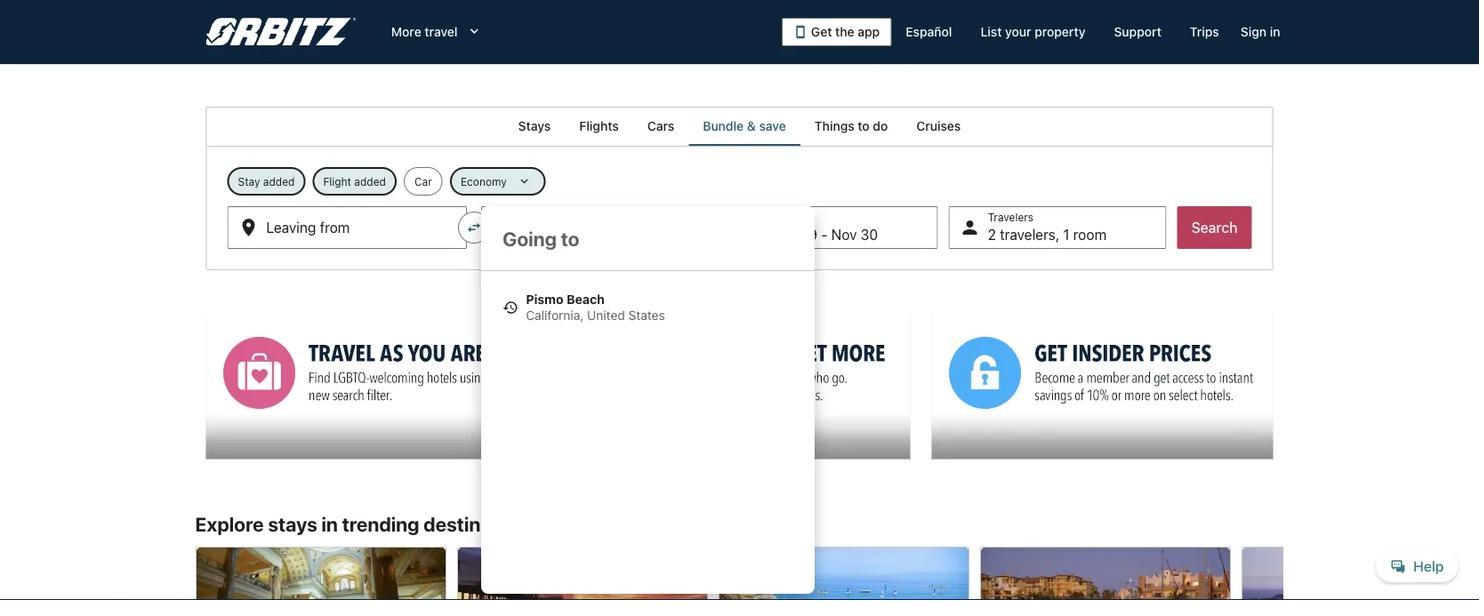 Task type: vqa. For each thing, say whether or not it's contained in the screenshot.
properties
no



Task type: locate. For each thing, give the bounding box(es) containing it.
to
[[858, 119, 870, 133]]

cars
[[648, 119, 675, 133]]

added
[[263, 175, 295, 188], [354, 175, 386, 188]]

explore stays in trending destinations
[[195, 513, 537, 536]]

nov
[[771, 226, 797, 243], [832, 226, 857, 243]]

save
[[759, 119, 786, 133]]

added right flight
[[354, 175, 386, 188]]

more
[[391, 24, 421, 39]]

the
[[836, 24, 855, 39]]

español button
[[892, 16, 967, 48]]

in right sign
[[1270, 24, 1281, 39]]

sign in
[[1241, 24, 1281, 39]]

bundle & save link
[[689, 107, 801, 146]]

small image
[[503, 300, 519, 316]]

california,
[[526, 308, 584, 323]]

opens in a new window image
[[568, 313, 584, 329]]

stays link
[[504, 107, 565, 146]]

2 added from the left
[[354, 175, 386, 188]]

trips
[[1190, 24, 1220, 39]]

1 horizontal spatial in
[[1270, 24, 1281, 39]]

travel
[[425, 24, 458, 39]]

1 horizontal spatial nov
[[832, 226, 857, 243]]

stay
[[238, 175, 260, 188]]

1 vertical spatial in
[[322, 513, 338, 536]]

tab list containing stays
[[206, 107, 1274, 146]]

nov left 29
[[771, 226, 797, 243]]

things to do
[[815, 119, 888, 133]]

car
[[415, 175, 432, 188]]

trending
[[342, 513, 420, 536]]

orbitz logo image
[[206, 18, 356, 46]]

nov right -
[[832, 226, 857, 243]]

0 horizontal spatial in
[[322, 513, 338, 536]]

flights link
[[565, 107, 633, 146]]

in
[[1270, 24, 1281, 39], [322, 513, 338, 536]]

1 added from the left
[[263, 175, 295, 188]]

flight added
[[323, 175, 386, 188]]

swap origin and destination values image
[[466, 220, 482, 236]]

stay added
[[238, 175, 295, 188]]

trips link
[[1176, 16, 1234, 48]]

more travel button
[[377, 16, 497, 48]]

nov 29 - nov 30 button
[[732, 206, 938, 249]]

cruises link
[[903, 107, 975, 146]]

&
[[747, 119, 756, 133]]

bundle & save
[[703, 119, 786, 133]]

30
[[861, 226, 878, 243]]

added right stay
[[263, 175, 295, 188]]

economy
[[461, 175, 507, 188]]

cars link
[[633, 107, 689, 146]]

0 vertical spatial in
[[1270, 24, 1281, 39]]

pismo
[[526, 292, 564, 307]]

search button
[[1178, 206, 1252, 249]]

beach
[[567, 292, 605, 307]]

tab list
[[206, 107, 1274, 146]]

in right stays
[[322, 513, 338, 536]]

added for stay added
[[263, 175, 295, 188]]

1 horizontal spatial added
[[354, 175, 386, 188]]

0 horizontal spatial added
[[263, 175, 295, 188]]

stays
[[518, 119, 551, 133]]

0 horizontal spatial nov
[[771, 226, 797, 243]]

español
[[906, 24, 952, 39]]

-
[[822, 226, 828, 243]]

explore stays in trending destinations main content
[[0, 107, 1480, 601]]



Task type: describe. For each thing, give the bounding box(es) containing it.
your
[[1006, 24, 1032, 39]]

pismo beach california, united states
[[526, 292, 665, 323]]

destinations
[[424, 513, 537, 536]]

tab list inside "explore stays in trending destinations" main content
[[206, 107, 1274, 146]]

2 travelers, 1 room
[[988, 226, 1107, 243]]

list
[[981, 24, 1002, 39]]

list your property link
[[967, 16, 1100, 48]]

stays
[[268, 513, 317, 536]]

nov 29 - nov 30
[[771, 226, 878, 243]]

economy button
[[450, 167, 546, 196]]

room
[[1074, 226, 1107, 243]]

added for flight added
[[354, 175, 386, 188]]

sign in button
[[1234, 16, 1288, 48]]

do
[[873, 119, 888, 133]]

things to do link
[[801, 107, 903, 146]]

explore
[[195, 513, 264, 536]]

flight
[[323, 175, 351, 188]]

app
[[858, 24, 880, 39]]

things
[[815, 119, 855, 133]]

1 nov from the left
[[771, 226, 797, 243]]

cruises
[[917, 119, 961, 133]]

flights
[[579, 119, 619, 133]]

list your property
[[981, 24, 1086, 39]]

united
[[587, 308, 625, 323]]

travelers,
[[1000, 226, 1060, 243]]

states
[[629, 308, 665, 323]]

download the app button image
[[794, 25, 808, 39]]

get the app link
[[782, 18, 892, 46]]

Going to text field
[[482, 206, 815, 270]]

1
[[1064, 226, 1070, 243]]

2 travelers, 1 room button
[[949, 206, 1167, 249]]

2
[[988, 226, 997, 243]]

in inside sign in dropdown button
[[1270, 24, 1281, 39]]

more travel
[[391, 24, 458, 39]]

get
[[811, 24, 832, 39]]

search
[[1192, 219, 1238, 236]]

support
[[1114, 24, 1162, 39]]

29
[[801, 226, 818, 243]]

sign
[[1241, 24, 1267, 39]]

support link
[[1100, 16, 1176, 48]]

property
[[1035, 24, 1086, 39]]

2 nov from the left
[[832, 226, 857, 243]]

in inside "explore stays in trending destinations" main content
[[322, 513, 338, 536]]

bundle
[[703, 119, 744, 133]]

get the app
[[811, 24, 880, 39]]



